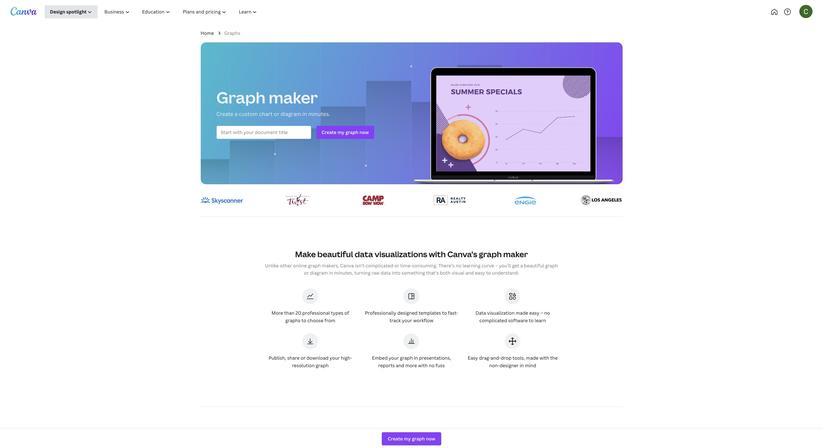 Task type: vqa. For each thing, say whether or not it's contained in the screenshot.
Format
no



Task type: locate. For each thing, give the bounding box(es) containing it.
publish, share or download your high- resolution graph
[[269, 355, 352, 369]]

in up "more"
[[414, 355, 418, 361]]

– up learn
[[541, 310, 543, 316]]

create inside button
[[322, 129, 336, 135]]

and
[[466, 270, 474, 276], [396, 362, 404, 369]]

1 vertical spatial –
[[541, 310, 543, 316]]

high-
[[341, 355, 352, 361]]

no up learn
[[544, 310, 550, 316]]

easy
[[468, 355, 478, 361]]

beautiful
[[317, 249, 353, 260], [524, 262, 544, 269]]

and-
[[491, 355, 501, 361]]

1 vertical spatial and
[[396, 362, 404, 369]]

maker up get
[[503, 249, 528, 260]]

diagram
[[281, 111, 301, 118], [310, 270, 328, 276]]

0 vertical spatial –
[[495, 262, 498, 269]]

to
[[486, 270, 491, 276], [442, 310, 447, 316], [302, 317, 306, 324], [529, 317, 534, 324]]

professionally
[[365, 310, 396, 316]]

fuss
[[436, 362, 445, 369]]

0 horizontal spatial with
[[418, 362, 428, 369]]

easy up learn
[[529, 310, 539, 316]]

0 vertical spatial easy
[[475, 270, 485, 276]]

made
[[516, 310, 528, 316], [526, 355, 538, 361]]

complicated up raw
[[366, 262, 393, 269]]

1 vertical spatial a
[[520, 262, 523, 269]]

1 horizontal spatial no
[[456, 262, 461, 269]]

online
[[293, 262, 307, 269]]

and left "more"
[[396, 362, 404, 369]]

canva
[[340, 262, 354, 269]]

beautiful up the 'makers,'
[[317, 249, 353, 260]]

fast-
[[448, 310, 458, 316]]

or up resolution
[[301, 355, 305, 361]]

mind
[[525, 362, 536, 369]]

get
[[512, 262, 519, 269]]

a inside graph maker create a custom chart or diagram in minutes.
[[235, 111, 238, 118]]

diagram down the 'makers,'
[[310, 270, 328, 276]]

0 horizontal spatial no
[[429, 362, 434, 369]]

no up visual
[[456, 262, 461, 269]]

1 horizontal spatial and
[[466, 270, 474, 276]]

graph maker create a custom chart or diagram in minutes.
[[216, 87, 330, 118]]

now
[[359, 129, 369, 135]]

1 horizontal spatial create
[[322, 129, 336, 135]]

in inside easy drag-and-drop tools, made with the non-designer in mind
[[520, 362, 524, 369]]

beautiful right get
[[524, 262, 544, 269]]

unlike
[[265, 262, 279, 269]]

city of los angeles image
[[581, 196, 622, 206]]

1 vertical spatial data
[[381, 270, 391, 276]]

share
[[287, 355, 300, 361]]

0 horizontal spatial maker
[[269, 87, 318, 108]]

with right "more"
[[418, 362, 428, 369]]

0 vertical spatial and
[[466, 270, 474, 276]]

my
[[338, 129, 344, 135]]

0 horizontal spatial beautiful
[[317, 249, 353, 260]]

consuming.
[[412, 262, 437, 269]]

0 vertical spatial complicated
[[366, 262, 393, 269]]

top level navigation element
[[45, 5, 285, 18]]

graph
[[345, 129, 358, 135], [479, 249, 502, 260], [308, 262, 321, 269], [545, 262, 558, 269], [400, 355, 413, 361], [316, 362, 329, 369]]

learning
[[463, 262, 481, 269]]

in
[[302, 111, 307, 118], [329, 270, 333, 276], [414, 355, 418, 361], [520, 362, 524, 369]]

diagram right chart
[[281, 111, 301, 118]]

minutes,
[[334, 270, 353, 276]]

drag-
[[479, 355, 491, 361]]

0 vertical spatial a
[[235, 111, 238, 118]]

skyscanner image
[[201, 197, 243, 204]]

20
[[295, 310, 301, 316]]

your up reports
[[389, 355, 399, 361]]

2 horizontal spatial with
[[540, 355, 549, 361]]

Start with your document title text field
[[216, 126, 311, 139]]

something
[[402, 270, 425, 276]]

0 vertical spatial create
[[216, 111, 233, 118]]

a
[[235, 111, 238, 118], [520, 262, 523, 269]]

home
[[201, 30, 214, 36]]

2 horizontal spatial your
[[402, 317, 412, 324]]

more
[[405, 362, 417, 369]]

works
[[412, 440, 429, 445]]

1 horizontal spatial data
[[381, 270, 391, 276]]

create down graph
[[216, 111, 233, 118]]

in inside graph maker create a custom chart or diagram in minutes.
[[302, 111, 307, 118]]

create left my
[[322, 129, 336, 135]]

1 vertical spatial complicated
[[479, 317, 507, 324]]

easy down the curve
[[475, 270, 485, 276]]

1 horizontal spatial a
[[520, 262, 523, 269]]

in down the 'makers,'
[[329, 270, 333, 276]]

custom
[[239, 111, 258, 118]]

maker up minutes.
[[269, 87, 318, 108]]

0 horizontal spatial and
[[396, 362, 404, 369]]

1 vertical spatial with
[[540, 355, 549, 361]]

or right chart
[[274, 111, 279, 118]]

or
[[274, 111, 279, 118], [394, 262, 399, 269], [304, 270, 309, 276], [301, 355, 305, 361]]

1 horizontal spatial easy
[[529, 310, 539, 316]]

– inside make beautiful data visualizations with canva's graph maker unlike other online graph makers, canva isn't complicated or time-consuming. there's no learning curve – you'll get a beautiful graph or diagram in minutes, turning raw data into something that's both visual and easy to understand.
[[495, 262, 498, 269]]

no inside make beautiful data visualizations with canva's graph maker unlike other online graph makers, canva isn't complicated or time-consuming. there's no learning curve – you'll get a beautiful graph or diagram in minutes, turning raw data into something that's both visual and easy to understand.
[[456, 262, 461, 269]]

publish,
[[269, 355, 286, 361]]

0 vertical spatial data
[[355, 249, 373, 260]]

to right graphs
[[302, 317, 306, 324]]

0 horizontal spatial –
[[495, 262, 498, 269]]

create inside graph maker create a custom chart or diagram in minutes.
[[216, 111, 233, 118]]

0 horizontal spatial easy
[[475, 270, 485, 276]]

2 vertical spatial with
[[418, 362, 428, 369]]

easy
[[475, 270, 485, 276], [529, 310, 539, 316]]

your down 'designed'
[[402, 317, 412, 324]]

your
[[402, 317, 412, 324], [330, 355, 340, 361], [389, 355, 399, 361]]

made up mind
[[526, 355, 538, 361]]

with up there's
[[429, 249, 446, 260]]

made up software
[[516, 310, 528, 316]]

your left high-
[[330, 355, 340, 361]]

complicated
[[366, 262, 393, 269], [479, 317, 507, 324]]

that's
[[426, 270, 439, 276]]

and inside embed your graph in presentations, reports and more with no fuss
[[396, 362, 404, 369]]

visualization
[[487, 310, 515, 316]]

drop
[[501, 355, 511, 361]]

a left the 'custom' on the top of page
[[235, 111, 238, 118]]

0 vertical spatial with
[[429, 249, 446, 260]]

– left you'll
[[495, 262, 498, 269]]

maker
[[269, 87, 318, 108], [503, 249, 528, 260]]

and inside make beautiful data visualizations with canva's graph maker unlike other online graph makers, canva isn't complicated or time-consuming. there's no learning curve – you'll get a beautiful graph or diagram in minutes, turning raw data into something that's both visual and easy to understand.
[[466, 270, 474, 276]]

you'll
[[499, 262, 511, 269]]

camp bow wow image
[[363, 196, 384, 205]]

choose
[[307, 317, 323, 324]]

1 horizontal spatial your
[[389, 355, 399, 361]]

and down learning
[[466, 270, 474, 276]]

non-
[[489, 362, 500, 369]]

1 vertical spatial diagram
[[310, 270, 328, 276]]

1 horizontal spatial with
[[429, 249, 446, 260]]

with left the
[[540, 355, 549, 361]]

1 vertical spatial no
[[544, 310, 550, 316]]

1 horizontal spatial –
[[541, 310, 543, 316]]

0 horizontal spatial your
[[330, 355, 340, 361]]

data up isn't
[[355, 249, 373, 260]]

tools,
[[513, 355, 525, 361]]

1 horizontal spatial diagram
[[310, 270, 328, 276]]

create
[[216, 111, 233, 118], [322, 129, 336, 135]]

1 vertical spatial create
[[322, 129, 336, 135]]

2 horizontal spatial no
[[544, 310, 550, 316]]

–
[[495, 262, 498, 269], [541, 310, 543, 316]]

1 vertical spatial easy
[[529, 310, 539, 316]]

2 vertical spatial no
[[429, 362, 434, 369]]

to left learn
[[529, 317, 534, 324]]

0 vertical spatial diagram
[[281, 111, 301, 118]]

1 horizontal spatial maker
[[503, 249, 528, 260]]

to left the fast-
[[442, 310, 447, 316]]

designer
[[500, 362, 519, 369]]

to down the curve
[[486, 270, 491, 276]]

with
[[429, 249, 446, 260], [540, 355, 549, 361], [418, 362, 428, 369]]

complicated down visualization
[[479, 317, 507, 324]]

chart
[[259, 111, 273, 118]]

0 vertical spatial no
[[456, 262, 461, 269]]

0 horizontal spatial diagram
[[281, 111, 301, 118]]

1 vertical spatial maker
[[503, 249, 528, 260]]

0 horizontal spatial create
[[216, 111, 233, 118]]

0 vertical spatial maker
[[269, 87, 318, 108]]

0 horizontal spatial complicated
[[366, 262, 393, 269]]

1 horizontal spatial complicated
[[479, 317, 507, 324]]

0 vertical spatial made
[[516, 310, 528, 316]]

no inside embed your graph in presentations, reports and more with no fuss
[[429, 362, 434, 369]]

1 vertical spatial made
[[526, 355, 538, 361]]

designed
[[397, 310, 418, 316]]

no inside data visualization made easy – no complicated software to learn
[[544, 310, 550, 316]]

data
[[355, 249, 373, 260], [381, 270, 391, 276]]

track
[[390, 317, 401, 324]]

no down presentations,
[[429, 362, 434, 369]]

in left minutes.
[[302, 111, 307, 118]]

to inside professionally designed templates to fast- track your workflow
[[442, 310, 447, 316]]

– inside data visualization made easy – no complicated software to learn
[[541, 310, 543, 316]]

0 horizontal spatial a
[[235, 111, 238, 118]]

in down the tools,
[[520, 362, 524, 369]]

it
[[406, 440, 411, 445]]

1 horizontal spatial beautiful
[[524, 262, 544, 269]]

or down the online at the left bottom of page
[[304, 270, 309, 276]]

of
[[344, 310, 349, 316]]

curve
[[482, 262, 494, 269]]

a right get
[[520, 262, 523, 269]]

data right raw
[[381, 270, 391, 276]]

painting with a twist image
[[286, 194, 309, 207]]

no
[[456, 262, 461, 269], [544, 310, 550, 316], [429, 362, 434, 369]]



Task type: describe. For each thing, give the bounding box(es) containing it.
complicated inside make beautiful data visualizations with canva's graph maker unlike other online graph makers, canva isn't complicated or time-consuming. there's no learning curve – you'll get a beautiful graph or diagram in minutes, turning raw data into something that's both visual and easy to understand.
[[366, 262, 393, 269]]

canva's
[[447, 249, 477, 260]]

1 vertical spatial beautiful
[[524, 262, 544, 269]]

into
[[392, 270, 401, 276]]

or inside publish, share or download your high- resolution graph
[[301, 355, 305, 361]]

presentations,
[[419, 355, 451, 361]]

visualizations
[[375, 249, 427, 260]]

makers,
[[322, 262, 339, 269]]

with inside embed your graph in presentations, reports and more with no fuss
[[418, 362, 428, 369]]

turning
[[354, 270, 370, 276]]

graphs
[[285, 317, 300, 324]]

diagram inside graph maker create a custom chart or diagram in minutes.
[[281, 111, 301, 118]]

maker inside graph maker create a custom chart or diagram in minutes.
[[269, 87, 318, 108]]

raw
[[372, 270, 380, 276]]

resolution
[[292, 362, 315, 369]]

software
[[508, 317, 528, 324]]

make
[[295, 249, 316, 260]]

more than 20 professional types of graphs to choose from
[[272, 310, 349, 324]]

maker inside make beautiful data visualizations with canva's graph maker unlike other online graph makers, canva isn't complicated or time-consuming. there's no learning curve – you'll get a beautiful graph or diagram in minutes, turning raw data into something that's both visual and easy to understand.
[[503, 249, 528, 260]]

easy inside make beautiful data visualizations with canva's graph maker unlike other online graph makers, canva isn't complicated or time-consuming. there's no learning curve – you'll get a beautiful graph or diagram in minutes, turning raw data into something that's both visual and easy to understand.
[[475, 270, 485, 276]]

0 vertical spatial beautiful
[[317, 249, 353, 260]]

easy inside data visualization made easy – no complicated software to learn
[[529, 310, 539, 316]]

or up into
[[394, 262, 399, 269]]

home link
[[201, 30, 214, 37]]

your inside publish, share or download your high- resolution graph
[[330, 355, 340, 361]]

made inside easy drag-and-drop tools, made with the non-designer in mind
[[526, 355, 538, 361]]

create my graph now
[[322, 129, 369, 135]]

easy drag-and-drop tools, made with the non-designer in mind
[[468, 355, 558, 369]]

how it works
[[394, 440, 429, 445]]

minutes.
[[308, 111, 330, 118]]

there's
[[439, 262, 455, 269]]

embed your graph in presentations, reports and more with no fuss
[[372, 355, 451, 369]]

understand.
[[492, 270, 519, 276]]

types
[[331, 310, 343, 316]]

with inside make beautiful data visualizations with canva's graph maker unlike other online graph makers, canva isn't complicated or time-consuming. there's no learning curve – you'll get a beautiful graph or diagram in minutes, turning raw data into something that's both visual and easy to understand.
[[429, 249, 446, 260]]

a inside make beautiful data visualizations with canva's graph maker unlike other online graph makers, canva isn't complicated or time-consuming. there's no learning curve – you'll get a beautiful graph or diagram in minutes, turning raw data into something that's both visual and easy to understand.
[[520, 262, 523, 269]]

from
[[325, 317, 335, 324]]

visual
[[452, 270, 464, 276]]

professional
[[302, 310, 330, 316]]

data visualization made easy – no complicated software to learn
[[475, 310, 550, 324]]

your inside embed your graph in presentations, reports and more with no fuss
[[389, 355, 399, 361]]

how
[[394, 440, 405, 445]]

both
[[440, 270, 450, 276]]

other
[[280, 262, 292, 269]]

complicated inside data visualization made easy – no complicated software to learn
[[479, 317, 507, 324]]

learn
[[535, 317, 546, 324]]

isn't
[[355, 262, 364, 269]]

the
[[550, 355, 558, 361]]

to inside more than 20 professional types of graphs to choose from
[[302, 317, 306, 324]]

professionally designed templates to fast- track your workflow
[[365, 310, 458, 324]]

made inside data visualization made easy – no complicated software to learn
[[516, 310, 528, 316]]

with inside easy drag-and-drop tools, made with the non-designer in mind
[[540, 355, 549, 361]]

graph inside embed your graph in presentations, reports and more with no fuss
[[400, 355, 413, 361]]

workflow
[[413, 317, 433, 324]]

diagram inside make beautiful data visualizations with canva's graph maker unlike other online graph makers, canva isn't complicated or time-consuming. there's no learning curve – you'll get a beautiful graph or diagram in minutes, turning raw data into something that's both visual and easy to understand.
[[310, 270, 328, 276]]

realty austin image
[[434, 196, 465, 206]]

reports
[[378, 362, 395, 369]]

engie image
[[515, 197, 536, 204]]

to inside make beautiful data visualizations with canva's graph maker unlike other online graph makers, canva isn't complicated or time-consuming. there's no learning curve – you'll get a beautiful graph or diagram in minutes, turning raw data into something that's both visual and easy to understand.
[[486, 270, 491, 276]]

graph inside publish, share or download your high- resolution graph
[[316, 362, 329, 369]]

data
[[475, 310, 486, 316]]

to inside data visualization made easy – no complicated software to learn
[[529, 317, 534, 324]]

make beautiful data visualizations with canva's graph maker unlike other online graph makers, canva isn't complicated or time-consuming. there's no learning curve – you'll get a beautiful graph or diagram in minutes, turning raw data into something that's both visual and easy to understand.
[[265, 249, 558, 276]]

your inside professionally designed templates to fast- track your workflow
[[402, 317, 412, 324]]

in inside embed your graph in presentations, reports and more with no fuss
[[414, 355, 418, 361]]

graph inside button
[[345, 129, 358, 135]]

more
[[272, 310, 283, 316]]

graph
[[216, 87, 265, 108]]

create my graph now button
[[316, 126, 374, 139]]

0 horizontal spatial data
[[355, 249, 373, 260]]

time-
[[400, 262, 412, 269]]

graphs
[[224, 30, 240, 36]]

or inside graph maker create a custom chart or diagram in minutes.
[[274, 111, 279, 118]]

templates
[[419, 310, 441, 316]]

in inside make beautiful data visualizations with canva's graph maker unlike other online graph makers, canva isn't complicated or time-consuming. there's no learning curve – you'll get a beautiful graph or diagram in minutes, turning raw data into something that's both visual and easy to understand.
[[329, 270, 333, 276]]

embed
[[372, 355, 388, 361]]

download
[[307, 355, 329, 361]]

than
[[284, 310, 294, 316]]



